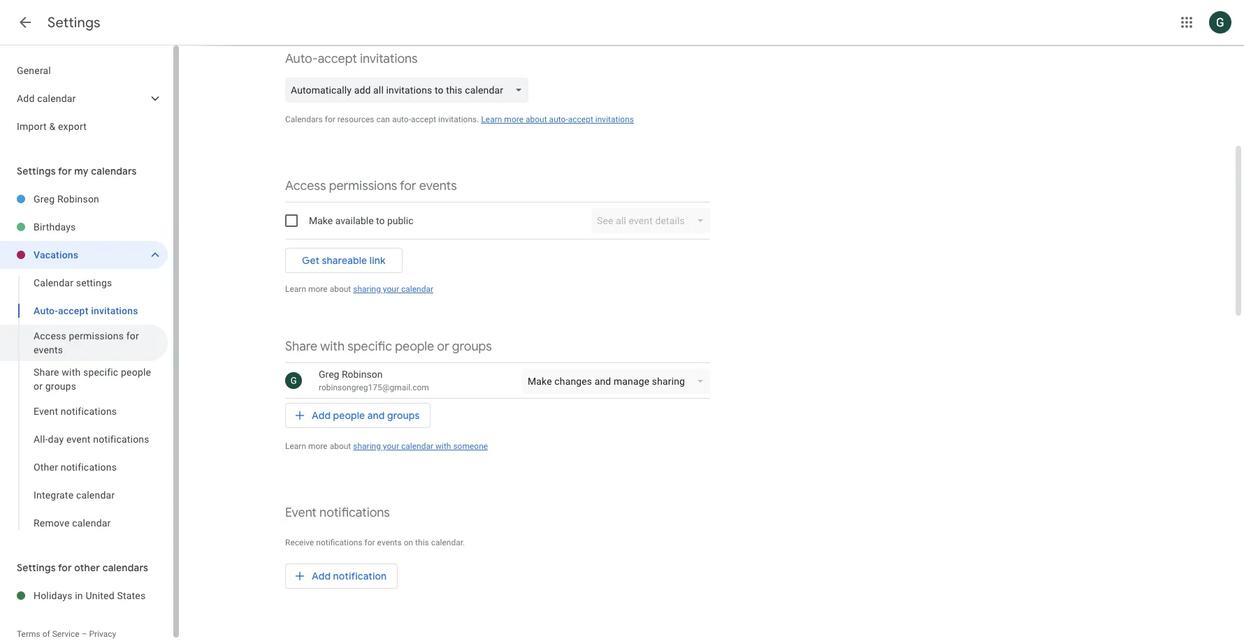 Task type: describe. For each thing, give the bounding box(es) containing it.
notification
[[333, 571, 387, 583]]

settings heading
[[48, 14, 101, 31]]

learn more about sharing your calendar
[[285, 285, 434, 294]]

1 auto- from the left
[[392, 115, 411, 124]]

birthdays tree item
[[0, 213, 168, 241]]

your for sharing your calendar
[[383, 285, 399, 294]]

terms
[[17, 630, 40, 640]]

settings
[[76, 278, 112, 289]]

terms of service – privacy
[[17, 630, 116, 640]]

about for sharing your calendar with someone
[[330, 442, 351, 452]]

robinson for greg robinson
[[57, 194, 99, 205]]

event notifications inside group
[[34, 406, 117, 417]]

sharing your calendar with someone link
[[353, 442, 488, 452]]

vacations tree item
[[0, 241, 168, 269]]

1 horizontal spatial events
[[377, 538, 402, 548]]

sharing for sharing your calendar
[[353, 285, 381, 294]]

events inside access permissions for events
[[34, 345, 63, 356]]

notifications down all-day event notifications
[[61, 462, 117, 473]]

remove calendar
[[34, 518, 111, 529]]

access inside access permissions for events
[[34, 331, 66, 342]]

integrate calendar
[[34, 490, 115, 501]]

people inside button
[[333, 410, 365, 422]]

to
[[376, 215, 385, 227]]

make available to public
[[309, 215, 414, 227]]

holidays in united states tree item
[[0, 583, 168, 610]]

accept inside settings for my calendars tree
[[58, 306, 88, 317]]

link
[[370, 255, 386, 267]]

states
[[117, 591, 146, 602]]

other notifications
[[34, 462, 117, 473]]

greg robinson
[[34, 194, 99, 205]]

greg for greg robinson robinsongreg175@gmail.com
[[319, 369, 339, 380]]

learn for learn more about sharing your calendar with someone
[[285, 442, 306, 452]]

of
[[42, 630, 50, 640]]

robinson for greg robinson robinsongreg175@gmail.com
[[342, 369, 383, 380]]

holidays in united states link
[[34, 583, 168, 610]]

specific inside settings for my calendars tree
[[83, 367, 118, 378]]

get shareable link
[[302, 255, 386, 267]]

share with specific people or groups inside settings for my calendars tree
[[34, 367, 151, 392]]

shareable
[[322, 255, 367, 267]]

group containing calendar settings
[[0, 269, 168, 538]]

1 horizontal spatial or
[[437, 339, 449, 355]]

other
[[34, 462, 58, 473]]

0 vertical spatial groups
[[452, 339, 492, 355]]

settings for my calendars tree
[[0, 185, 168, 538]]

privacy link
[[89, 630, 116, 640]]

0 vertical spatial with
[[320, 339, 345, 355]]

service
[[52, 630, 79, 640]]

on
[[404, 538, 413, 548]]

0 vertical spatial about
[[526, 115, 547, 124]]

groups inside button
[[387, 410, 420, 422]]

settings for my calendars
[[17, 165, 137, 178]]

make
[[309, 215, 333, 227]]

public
[[387, 215, 414, 227]]

people inside share with specific people or groups
[[121, 367, 151, 378]]

available
[[335, 215, 374, 227]]

invitations.
[[438, 115, 479, 124]]

permissions inside access permissions for events
[[69, 331, 124, 342]]

get
[[302, 255, 320, 267]]

0 vertical spatial specific
[[348, 339, 392, 355]]

invitations inside settings for my calendars tree
[[91, 306, 138, 317]]

calendar
[[34, 278, 74, 289]]

other
[[74, 562, 100, 575]]

calendar for integrate calendar
[[76, 490, 115, 501]]

all-day event notifications
[[34, 434, 149, 445]]

add notification
[[312, 571, 387, 583]]

learn more about sharing your calendar with someone
[[285, 442, 488, 452]]

1 vertical spatial invitations
[[596, 115, 634, 124]]

integrate
[[34, 490, 74, 501]]

import
[[17, 121, 47, 132]]

robinsongreg175@gmail.com
[[319, 383, 429, 393]]

add notification button
[[285, 560, 398, 594]]

your for sharing your calendar with someone
[[383, 442, 399, 452]]

vacations
[[34, 250, 78, 261]]

&
[[49, 121, 55, 132]]

greg robinson tree item
[[0, 185, 168, 213]]

or inside tree
[[34, 381, 43, 392]]

vacations link
[[34, 241, 143, 269]]



Task type: locate. For each thing, give the bounding box(es) containing it.
1 horizontal spatial invitations
[[360, 51, 418, 67]]

add left and
[[312, 410, 331, 422]]

calendars for settings for my calendars
[[91, 165, 137, 178]]

greg up birthdays
[[34, 194, 55, 205]]

birthdays link
[[34, 213, 168, 241]]

2 horizontal spatial invitations
[[596, 115, 634, 124]]

1 vertical spatial specific
[[83, 367, 118, 378]]

sharing down the link
[[353, 285, 381, 294]]

2 horizontal spatial groups
[[452, 339, 492, 355]]

with inside share with specific people or groups
[[62, 367, 81, 378]]

add for add calendar
[[17, 93, 35, 104]]

1 sharing from the top
[[353, 285, 381, 294]]

your down and
[[383, 442, 399, 452]]

access permissions for events down settings
[[34, 331, 139, 356]]

1 vertical spatial share
[[34, 367, 59, 378]]

robinson
[[57, 194, 99, 205], [342, 369, 383, 380]]

add inside button
[[312, 410, 331, 422]]

events down invitations.
[[419, 178, 457, 194]]

more for learn more about sharing your calendar with someone
[[308, 442, 328, 452]]

1 vertical spatial groups
[[45, 381, 76, 392]]

greg for greg robinson
[[34, 194, 55, 205]]

about
[[526, 115, 547, 124], [330, 285, 351, 294], [330, 442, 351, 452]]

notifications up receive notifications for events on this calendar.
[[320, 506, 390, 522]]

add calendar
[[17, 93, 76, 104]]

calendar for remove calendar
[[72, 518, 111, 529]]

sharing down the add people and groups
[[353, 442, 381, 452]]

settings up holidays
[[17, 562, 56, 575]]

0 vertical spatial calendars
[[91, 165, 137, 178]]

1 horizontal spatial share with specific people or groups
[[285, 339, 492, 355]]

learn
[[481, 115, 502, 124], [285, 285, 306, 294], [285, 442, 306, 452]]

0 horizontal spatial event notifications
[[34, 406, 117, 417]]

access
[[285, 178, 326, 194], [34, 331, 66, 342]]

1 horizontal spatial with
[[320, 339, 345, 355]]

tree
[[0, 57, 168, 141]]

auto-accept invitations down settings
[[34, 306, 138, 317]]

settings up greg robinson
[[17, 165, 56, 178]]

permissions down settings
[[69, 331, 124, 342]]

access up make in the left of the page
[[285, 178, 326, 194]]

remove
[[34, 518, 70, 529]]

settings right 'go back' "icon"
[[48, 14, 101, 31]]

0 horizontal spatial auto-accept invitations
[[34, 306, 138, 317]]

0 horizontal spatial permissions
[[69, 331, 124, 342]]

add left notification
[[312, 571, 331, 583]]

1 vertical spatial auto-
[[34, 306, 58, 317]]

accept
[[318, 51, 357, 67], [411, 115, 436, 124], [568, 115, 594, 124], [58, 306, 88, 317]]

auto-accept invitations inside settings for my calendars tree
[[34, 306, 138, 317]]

1 horizontal spatial event notifications
[[285, 506, 390, 522]]

1 vertical spatial more
[[308, 285, 328, 294]]

1 vertical spatial event
[[285, 506, 317, 522]]

notifications
[[61, 406, 117, 417], [93, 434, 149, 445], [61, 462, 117, 473], [320, 506, 390, 522], [316, 538, 363, 548]]

1 vertical spatial event notifications
[[285, 506, 390, 522]]

2 auto- from the left
[[549, 115, 568, 124]]

add people and groups button
[[285, 399, 431, 433]]

0 vertical spatial event notifications
[[34, 406, 117, 417]]

settings for settings for other calendars
[[17, 562, 56, 575]]

1 vertical spatial events
[[34, 345, 63, 356]]

greg inside tree item
[[34, 194, 55, 205]]

day
[[48, 434, 64, 445]]

or
[[437, 339, 449, 355], [34, 381, 43, 392]]

1 horizontal spatial greg
[[319, 369, 339, 380]]

with left the someone
[[436, 442, 451, 452]]

add inside button
[[312, 571, 331, 583]]

privacy
[[89, 630, 116, 640]]

1 horizontal spatial specific
[[348, 339, 392, 355]]

go back image
[[17, 14, 34, 31]]

auto- up calendars on the top left of page
[[285, 51, 318, 67]]

learn down add people and groups button
[[285, 442, 306, 452]]

1 your from the top
[[383, 285, 399, 294]]

0 vertical spatial robinson
[[57, 194, 99, 205]]

learn more about auto-accept invitations link
[[481, 115, 634, 124]]

None field
[[285, 78, 534, 103]]

calendars right 'my'
[[91, 165, 137, 178]]

1 vertical spatial greg
[[319, 369, 339, 380]]

auto- down calendar
[[34, 306, 58, 317]]

0 vertical spatial events
[[419, 178, 457, 194]]

0 horizontal spatial access permissions for events
[[34, 331, 139, 356]]

notifications up all-day event notifications
[[61, 406, 117, 417]]

robinson inside greg robinson robinsongreg175@gmail.com
[[342, 369, 383, 380]]

2 vertical spatial add
[[312, 571, 331, 583]]

1 vertical spatial with
[[62, 367, 81, 378]]

with
[[320, 339, 345, 355], [62, 367, 81, 378], [436, 442, 451, 452]]

0 horizontal spatial greg
[[34, 194, 55, 205]]

access permissions for events up 'to'
[[285, 178, 457, 194]]

calendar.
[[431, 538, 465, 548]]

add for add people and groups
[[312, 410, 331, 422]]

event notifications up receive notifications for events on this calendar.
[[285, 506, 390, 522]]

0 horizontal spatial event
[[34, 406, 58, 417]]

calendars for resources can auto-accept invitations. learn more about auto-accept invitations
[[285, 115, 634, 124]]

0 vertical spatial access
[[285, 178, 326, 194]]

export
[[58, 121, 87, 132]]

0 vertical spatial learn
[[481, 115, 502, 124]]

calendars up states
[[103, 562, 148, 575]]

1 vertical spatial access
[[34, 331, 66, 342]]

tree containing general
[[0, 57, 168, 141]]

2 horizontal spatial events
[[419, 178, 457, 194]]

resources
[[338, 115, 374, 124]]

group
[[0, 269, 168, 538]]

calendar settings
[[34, 278, 112, 289]]

1 vertical spatial auto-accept invitations
[[34, 306, 138, 317]]

access down calendar
[[34, 331, 66, 342]]

all-
[[34, 434, 48, 445]]

specific up all-day event notifications
[[83, 367, 118, 378]]

robinson up 'robinsongreg175@gmail.com'
[[342, 369, 383, 380]]

0 vertical spatial your
[[383, 285, 399, 294]]

people
[[395, 339, 434, 355], [121, 367, 151, 378], [333, 410, 365, 422]]

1 vertical spatial or
[[34, 381, 43, 392]]

notifications right event
[[93, 434, 149, 445]]

1 horizontal spatial auto-
[[285, 51, 318, 67]]

0 horizontal spatial auto-
[[392, 115, 411, 124]]

in
[[75, 591, 83, 602]]

1 vertical spatial access permissions for events
[[34, 331, 139, 356]]

import & export
[[17, 121, 87, 132]]

1 vertical spatial add
[[312, 410, 331, 422]]

calendar for add calendar
[[37, 93, 76, 104]]

sharing your calendar link
[[353, 285, 434, 294]]

add up import
[[17, 93, 35, 104]]

–
[[82, 630, 87, 640]]

get shareable link button
[[285, 244, 403, 278]]

and
[[368, 410, 385, 422]]

1 vertical spatial calendars
[[103, 562, 148, 575]]

share with specific people or groups
[[285, 339, 492, 355], [34, 367, 151, 392]]

0 vertical spatial share
[[285, 339, 318, 355]]

holidays in united states
[[34, 591, 146, 602]]

robinson down settings for my calendars
[[57, 194, 99, 205]]

my
[[74, 165, 89, 178]]

notifications up add notification button
[[316, 538, 363, 548]]

2 vertical spatial invitations
[[91, 306, 138, 317]]

event inside settings for my calendars tree
[[34, 406, 58, 417]]

0 horizontal spatial auto-
[[34, 306, 58, 317]]

event up all-
[[34, 406, 58, 417]]

0 horizontal spatial invitations
[[91, 306, 138, 317]]

your
[[383, 285, 399, 294], [383, 442, 399, 452]]

0 vertical spatial settings
[[48, 14, 101, 31]]

someone
[[453, 442, 488, 452]]

greg up 'robinsongreg175@gmail.com'
[[319, 369, 339, 380]]

1 vertical spatial people
[[121, 367, 151, 378]]

0 vertical spatial greg
[[34, 194, 55, 205]]

event notifications
[[34, 406, 117, 417], [285, 506, 390, 522]]

1 horizontal spatial access permissions for events
[[285, 178, 457, 194]]

about for sharing your calendar
[[330, 285, 351, 294]]

robinson inside tree item
[[57, 194, 99, 205]]

settings for settings for my calendars
[[17, 165, 56, 178]]

groups inside share with specific people or groups
[[45, 381, 76, 392]]

auto-accept invitations
[[285, 51, 418, 67], [34, 306, 138, 317]]

2 horizontal spatial with
[[436, 442, 451, 452]]

2 sharing from the top
[[353, 442, 381, 452]]

1 horizontal spatial share
[[285, 339, 318, 355]]

event notifications up event
[[34, 406, 117, 417]]

add inside tree
[[17, 93, 35, 104]]

sharing
[[353, 285, 381, 294], [353, 442, 381, 452]]

add people and groups
[[312, 410, 420, 422]]

1 vertical spatial your
[[383, 442, 399, 452]]

events down calendar
[[34, 345, 63, 356]]

2 vertical spatial about
[[330, 442, 351, 452]]

your down the link
[[383, 285, 399, 294]]

1 horizontal spatial robinson
[[342, 369, 383, 380]]

birthdays
[[34, 222, 76, 233]]

2 vertical spatial settings
[[17, 562, 56, 575]]

events
[[419, 178, 457, 194], [34, 345, 63, 356], [377, 538, 402, 548]]

1 vertical spatial share with specific people or groups
[[34, 367, 151, 392]]

2 horizontal spatial people
[[395, 339, 434, 355]]

united
[[86, 591, 115, 602]]

permissions up make available to public
[[329, 178, 397, 194]]

learn for learn more about sharing your calendar
[[285, 285, 306, 294]]

1 vertical spatial learn
[[285, 285, 306, 294]]

for inside tree
[[126, 331, 139, 342]]

with up event
[[62, 367, 81, 378]]

for
[[325, 115, 336, 124], [58, 165, 72, 178], [400, 178, 416, 194], [126, 331, 139, 342], [365, 538, 375, 548], [58, 562, 72, 575]]

greg
[[34, 194, 55, 205], [319, 369, 339, 380]]

greg inside greg robinson robinsongreg175@gmail.com
[[319, 369, 339, 380]]

event up receive
[[285, 506, 317, 522]]

settings
[[48, 14, 101, 31], [17, 165, 56, 178], [17, 562, 56, 575]]

1 vertical spatial about
[[330, 285, 351, 294]]

receive
[[285, 538, 314, 548]]

1 vertical spatial sharing
[[353, 442, 381, 452]]

more for learn more about sharing your calendar
[[308, 285, 328, 294]]

terms of service link
[[17, 630, 79, 640]]

sharing for sharing your calendar with someone
[[353, 442, 381, 452]]

1 vertical spatial settings
[[17, 165, 56, 178]]

1 horizontal spatial auto-accept invitations
[[285, 51, 418, 67]]

greg robinson robinsongreg175@gmail.com
[[319, 369, 429, 393]]

0 horizontal spatial specific
[[83, 367, 118, 378]]

learn right invitations.
[[481, 115, 502, 124]]

more
[[504, 115, 524, 124], [308, 285, 328, 294], [308, 442, 328, 452]]

1 horizontal spatial access
[[285, 178, 326, 194]]

access permissions for events
[[285, 178, 457, 194], [34, 331, 139, 356]]

0 horizontal spatial access
[[34, 331, 66, 342]]

1 horizontal spatial groups
[[387, 410, 420, 422]]

specific up greg robinson robinsongreg175@gmail.com
[[348, 339, 392, 355]]

settings for settings
[[48, 14, 101, 31]]

1 horizontal spatial event
[[285, 506, 317, 522]]

groups
[[452, 339, 492, 355], [45, 381, 76, 392], [387, 410, 420, 422]]

share with specific people or groups up all-day event notifications
[[34, 367, 151, 392]]

0 horizontal spatial robinson
[[57, 194, 99, 205]]

2 vertical spatial with
[[436, 442, 451, 452]]

0 vertical spatial auto-accept invitations
[[285, 51, 418, 67]]

with up greg robinson robinsongreg175@gmail.com
[[320, 339, 345, 355]]

0 vertical spatial permissions
[[329, 178, 397, 194]]

1 vertical spatial permissions
[[69, 331, 124, 342]]

access permissions for events inside settings for my calendars tree
[[34, 331, 139, 356]]

receive notifications for events on this calendar.
[[285, 538, 465, 548]]

2 vertical spatial people
[[333, 410, 365, 422]]

permissions
[[329, 178, 397, 194], [69, 331, 124, 342]]

1 horizontal spatial auto-
[[549, 115, 568, 124]]

calendars for settings for other calendars
[[103, 562, 148, 575]]

share inside share with specific people or groups
[[34, 367, 59, 378]]

event
[[34, 406, 58, 417], [285, 506, 317, 522]]

event
[[66, 434, 91, 445]]

calendars
[[285, 115, 323, 124]]

auto-
[[392, 115, 411, 124], [549, 115, 568, 124]]

more down add people and groups button
[[308, 442, 328, 452]]

auto- inside group
[[34, 306, 58, 317]]

1 horizontal spatial people
[[333, 410, 365, 422]]

0 vertical spatial invitations
[[360, 51, 418, 67]]

events left on
[[377, 538, 402, 548]]

calendar
[[37, 93, 76, 104], [401, 285, 434, 294], [401, 442, 434, 452], [76, 490, 115, 501], [72, 518, 111, 529]]

2 vertical spatial groups
[[387, 410, 420, 422]]

1 horizontal spatial permissions
[[329, 178, 397, 194]]

add for add notification
[[312, 571, 331, 583]]

0 horizontal spatial share with specific people or groups
[[34, 367, 151, 392]]

2 vertical spatial events
[[377, 538, 402, 548]]

0 vertical spatial sharing
[[353, 285, 381, 294]]

add
[[17, 93, 35, 104], [312, 410, 331, 422], [312, 571, 331, 583]]

1 vertical spatial robinson
[[342, 369, 383, 380]]

auto-
[[285, 51, 318, 67], [34, 306, 58, 317]]

0 horizontal spatial with
[[62, 367, 81, 378]]

0 horizontal spatial share
[[34, 367, 59, 378]]

auto-accept invitations up resources
[[285, 51, 418, 67]]

0 vertical spatial event
[[34, 406, 58, 417]]

0 vertical spatial share with specific people or groups
[[285, 339, 492, 355]]

0 horizontal spatial events
[[34, 345, 63, 356]]

calendars
[[91, 165, 137, 178], [103, 562, 148, 575]]

settings for other calendars
[[17, 562, 148, 575]]

0 horizontal spatial or
[[34, 381, 43, 392]]

share with specific people or groups up greg robinson robinsongreg175@gmail.com
[[285, 339, 492, 355]]

0 vertical spatial more
[[504, 115, 524, 124]]

0 vertical spatial access permissions for events
[[285, 178, 457, 194]]

more down get
[[308, 285, 328, 294]]

2 vertical spatial more
[[308, 442, 328, 452]]

0 vertical spatial people
[[395, 339, 434, 355]]

holidays
[[34, 591, 72, 602]]

this
[[415, 538, 429, 548]]

2 your from the top
[[383, 442, 399, 452]]

learn down get
[[285, 285, 306, 294]]

more right invitations.
[[504, 115, 524, 124]]

0 horizontal spatial people
[[121, 367, 151, 378]]

0 vertical spatial auto-
[[285, 51, 318, 67]]

can
[[377, 115, 390, 124]]

general
[[17, 65, 51, 76]]



Task type: vqa. For each thing, say whether or not it's contained in the screenshot.
or inside tree
yes



